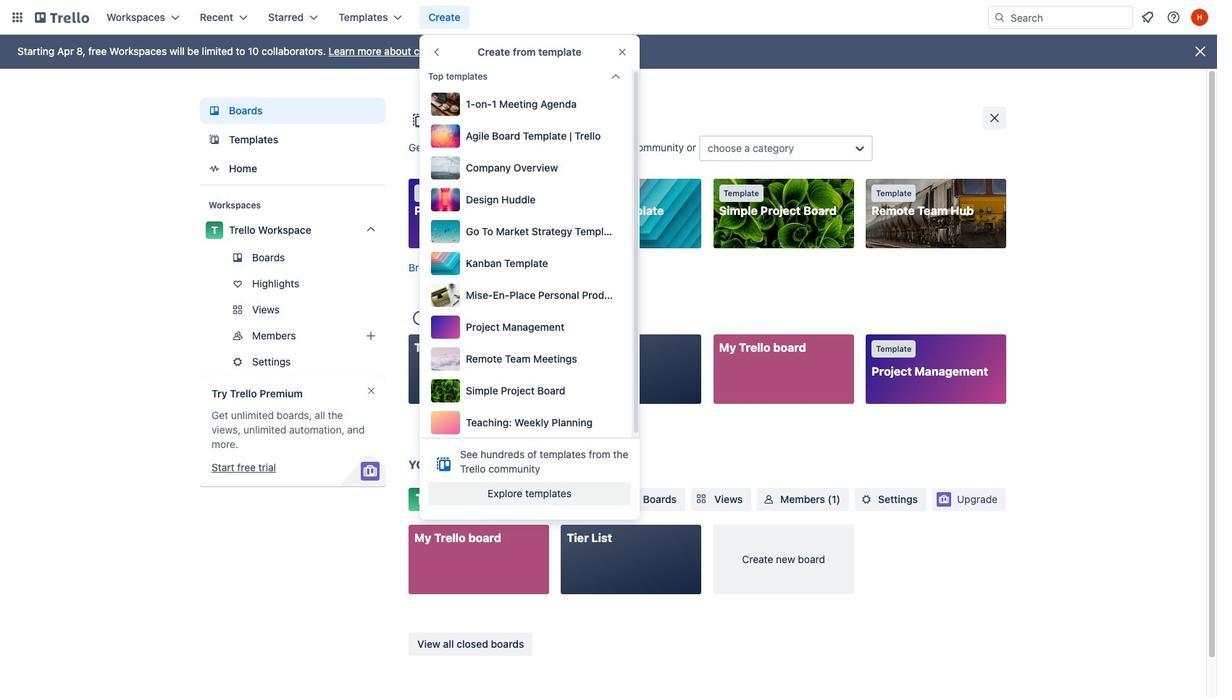 Task type: locate. For each thing, give the bounding box(es) containing it.
add image
[[362, 328, 380, 345]]

sm image
[[762, 493, 776, 507]]

template board image
[[206, 131, 223, 149]]

2 sm image from the left
[[860, 493, 874, 507]]

return to previous screen image
[[431, 46, 443, 58]]

home image
[[206, 160, 223, 178]]

1 horizontal spatial sm image
[[860, 493, 874, 507]]

board image
[[206, 102, 223, 120]]

sm image
[[624, 493, 639, 507], [860, 493, 874, 507]]

howard (howard38800628) image
[[1191, 9, 1209, 26]]

0 notifications image
[[1139, 9, 1157, 26]]

0 horizontal spatial sm image
[[624, 493, 639, 507]]

menu
[[428, 90, 623, 438]]



Task type: vqa. For each thing, say whether or not it's contained in the screenshot.
"SEARCH" Icon
yes



Task type: describe. For each thing, give the bounding box(es) containing it.
back to home image
[[35, 6, 89, 29]]

Search field
[[1006, 7, 1133, 28]]

open information menu image
[[1167, 10, 1181, 25]]

1 sm image from the left
[[624, 493, 639, 507]]

close popover image
[[617, 46, 628, 58]]

search image
[[994, 12, 1006, 23]]

primary element
[[0, 0, 1218, 35]]

collapse image
[[610, 71, 622, 83]]



